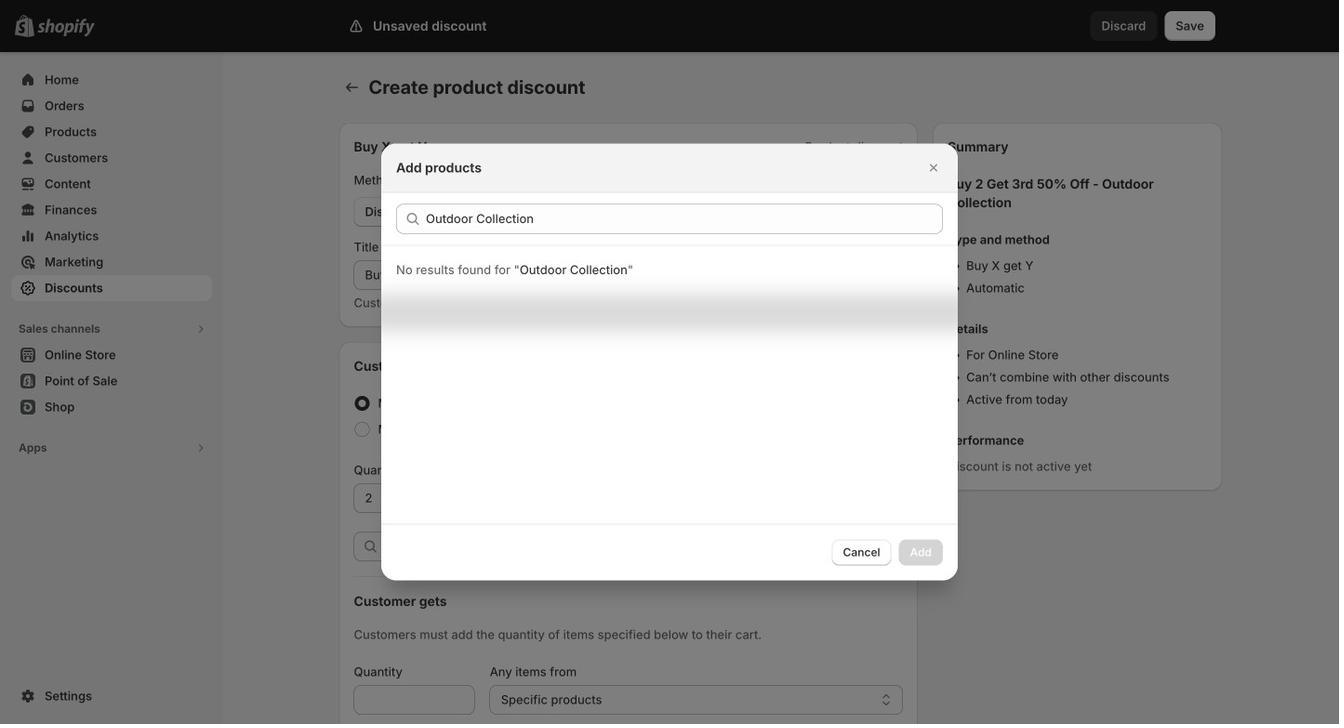 Task type: locate. For each thing, give the bounding box(es) containing it.
dialog
[[0, 144, 1340, 581]]

Search products text field
[[426, 204, 943, 234]]



Task type: vqa. For each thing, say whether or not it's contained in the screenshot.
SEARCH PRODUCTS text box
yes



Task type: describe. For each thing, give the bounding box(es) containing it.
shopify image
[[37, 18, 95, 37]]



